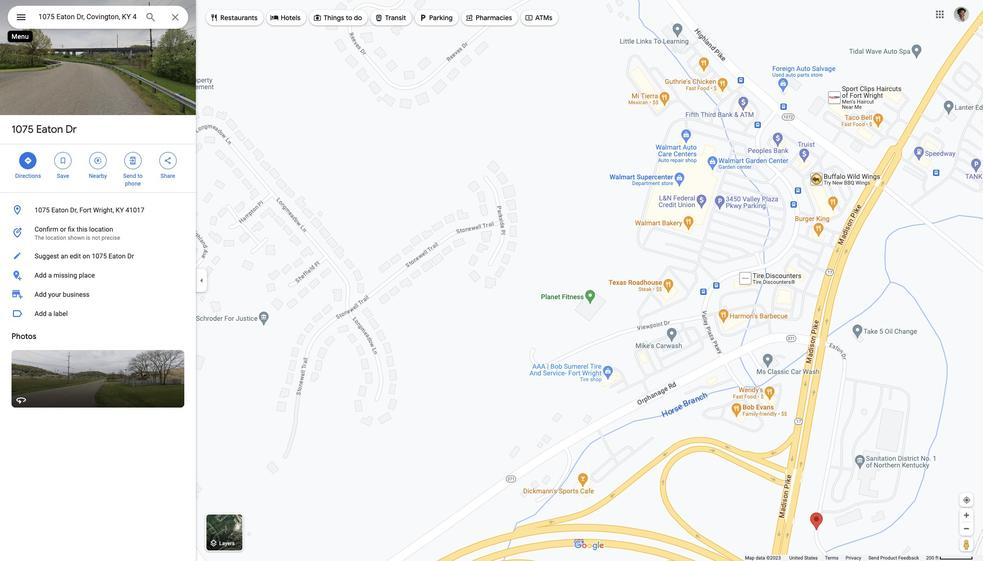 Task type: describe. For each thing, give the bounding box(es) containing it.
place
[[79, 272, 95, 280]]

 hotels
[[270, 12, 301, 23]]

2 horizontal spatial 1075
[[92, 253, 107, 260]]

1075 for 1075 eaton dr, fort wright, ky 41017
[[35, 207, 50, 214]]


[[375, 12, 383, 23]]


[[24, 156, 32, 166]]

do
[[354, 13, 362, 22]]

is
[[86, 235, 90, 242]]

 things to do
[[313, 12, 362, 23]]

1075 eaton dr, fort wright, ky 41017
[[35, 207, 144, 214]]

on
[[83, 253, 90, 260]]

 button
[[8, 6, 35, 31]]

directions
[[15, 173, 41, 180]]

map data ©2023
[[745, 556, 783, 561]]


[[164, 156, 172, 166]]

fort
[[79, 207, 92, 214]]

send to phone
[[123, 173, 143, 187]]

label
[[54, 310, 68, 318]]

atms
[[536, 13, 553, 22]]

 parking
[[419, 12, 453, 23]]

suggest an edit on 1075 eaton dr button
[[0, 247, 196, 266]]


[[525, 12, 534, 23]]

suggest
[[35, 253, 59, 260]]

0 vertical spatial dr
[[66, 123, 77, 136]]


[[313, 12, 322, 23]]


[[419, 12, 428, 23]]

ky
[[116, 207, 124, 214]]

this
[[77, 226, 88, 233]]

to inside  things to do
[[346, 13, 353, 22]]

share
[[161, 173, 175, 180]]

restaurants
[[220, 13, 258, 22]]

save
[[57, 173, 69, 180]]

send for send product feedback
[[869, 556, 880, 561]]

 pharmacies
[[465, 12, 512, 23]]

 transit
[[375, 12, 406, 23]]

things
[[324, 13, 344, 22]]

phone
[[125, 181, 141, 187]]

collapse side panel image
[[196, 276, 207, 286]]

add for add your business
[[35, 291, 47, 299]]

show your location image
[[963, 497, 972, 505]]

pharmacies
[[476, 13, 512, 22]]

not
[[92, 235, 100, 242]]


[[270, 12, 279, 23]]

add your business
[[35, 291, 90, 299]]

eaton for dr,
[[51, 207, 69, 214]]


[[59, 156, 67, 166]]

hotels
[[281, 13, 301, 22]]

send product feedback
[[869, 556, 920, 561]]

41017
[[126, 207, 144, 214]]

confirm or fix this location the location shown is not precise
[[35, 226, 120, 242]]

dr inside button
[[127, 253, 134, 260]]


[[210, 12, 219, 23]]

photos
[[12, 332, 36, 342]]

200
[[927, 556, 935, 561]]

1075 eaton dr main content
[[0, 0, 196, 562]]

fix
[[68, 226, 75, 233]]

add a missing place
[[35, 272, 95, 280]]

to inside the 'send to phone'
[[138, 173, 143, 180]]

send for send to phone
[[123, 173, 136, 180]]

a for missing
[[48, 272, 52, 280]]

add a label
[[35, 310, 68, 318]]

shown
[[68, 235, 85, 242]]

united
[[790, 556, 804, 561]]

 restaurants
[[210, 12, 258, 23]]

add your business link
[[0, 285, 196, 305]]



Task type: vqa. For each thing, say whether or not it's contained in the screenshot.


Task type: locate. For each thing, give the bounding box(es) containing it.
0 vertical spatial add
[[35, 272, 47, 280]]

missing
[[54, 272, 77, 280]]

a
[[48, 272, 52, 280], [48, 310, 52, 318]]

data
[[756, 556, 766, 561]]


[[15, 11, 27, 24]]

confirm
[[35, 226, 58, 233]]

1075 eaton dr, fort wright, ky 41017 button
[[0, 201, 196, 220]]

2 vertical spatial eaton
[[109, 253, 126, 260]]

states
[[805, 556, 818, 561]]

ft
[[936, 556, 939, 561]]

1075 up  at the top left of page
[[12, 123, 34, 136]]

None field
[[38, 11, 137, 23]]

1 a from the top
[[48, 272, 52, 280]]

1075 eaton dr
[[12, 123, 77, 136]]

1 add from the top
[[35, 272, 47, 280]]

to
[[346, 13, 353, 22], [138, 173, 143, 180]]

a inside button
[[48, 310, 52, 318]]

your
[[48, 291, 61, 299]]

 atms
[[525, 12, 553, 23]]

add inside add your business link
[[35, 291, 47, 299]]

0 vertical spatial to
[[346, 13, 353, 22]]

send up phone
[[123, 173, 136, 180]]

0 vertical spatial a
[[48, 272, 52, 280]]

1 vertical spatial to
[[138, 173, 143, 180]]

2 a from the top
[[48, 310, 52, 318]]

1 vertical spatial add
[[35, 291, 47, 299]]

1075
[[12, 123, 34, 136], [35, 207, 50, 214], [92, 253, 107, 260]]

privacy button
[[846, 556, 862, 562]]

©2023
[[767, 556, 781, 561]]

united states
[[790, 556, 818, 561]]

0 horizontal spatial to
[[138, 173, 143, 180]]

layers
[[219, 541, 235, 548]]

eaton up ""
[[36, 123, 63, 136]]

add inside add a label button
[[35, 310, 47, 318]]

1075 up confirm on the left top of the page
[[35, 207, 50, 214]]

dr
[[66, 123, 77, 136], [127, 253, 134, 260]]

the
[[35, 235, 44, 242]]

2 vertical spatial add
[[35, 310, 47, 318]]

send left "product"
[[869, 556, 880, 561]]

a inside button
[[48, 272, 52, 280]]

wright,
[[93, 207, 114, 214]]

0 horizontal spatial location
[[46, 235, 66, 242]]

precise
[[102, 235, 120, 242]]

0 vertical spatial location
[[89, 226, 113, 233]]

2 add from the top
[[35, 291, 47, 299]]

to left do
[[346, 13, 353, 22]]

map
[[745, 556, 755, 561]]

1 horizontal spatial to
[[346, 13, 353, 22]]

location
[[89, 226, 113, 233], [46, 235, 66, 242]]

suggest an edit on 1075 eaton dr
[[35, 253, 134, 260]]

1075 for 1075 eaton dr
[[12, 123, 34, 136]]

1 vertical spatial send
[[869, 556, 880, 561]]

add left label
[[35, 310, 47, 318]]

send inside the 'send to phone'
[[123, 173, 136, 180]]

parking
[[429, 13, 453, 22]]

edit
[[70, 253, 81, 260]]

a left missing on the top of page
[[48, 272, 52, 280]]

1 vertical spatial dr
[[127, 253, 134, 260]]

add for add a label
[[35, 310, 47, 318]]

none field inside 1075 eaton dr, covington, ky 41017 field
[[38, 11, 137, 23]]


[[94, 156, 102, 166]]

footer inside the google maps element
[[745, 556, 927, 562]]

0 horizontal spatial dr
[[66, 123, 77, 136]]

1 horizontal spatial 1075
[[35, 207, 50, 214]]

eaton
[[36, 123, 63, 136], [51, 207, 69, 214], [109, 253, 126, 260]]

1 vertical spatial a
[[48, 310, 52, 318]]

1075 right on
[[92, 253, 107, 260]]

an
[[61, 253, 68, 260]]

transit
[[385, 13, 406, 22]]

2 vertical spatial 1075
[[92, 253, 107, 260]]

add a missing place button
[[0, 266, 196, 285]]

terms
[[826, 556, 839, 561]]

1 horizontal spatial location
[[89, 226, 113, 233]]

200 ft
[[927, 556, 939, 561]]

show street view coverage image
[[960, 538, 974, 552]]

0 horizontal spatial 1075
[[12, 123, 34, 136]]

1 horizontal spatial send
[[869, 556, 880, 561]]

terms button
[[826, 556, 839, 562]]

a left label
[[48, 310, 52, 318]]

eaton left dr,
[[51, 207, 69, 214]]

send product feedback button
[[869, 556, 920, 562]]

1 vertical spatial 1075
[[35, 207, 50, 214]]

dr up add a missing place button
[[127, 253, 134, 260]]

0 horizontal spatial send
[[123, 173, 136, 180]]

send
[[123, 173, 136, 180], [869, 556, 880, 561]]

add inside add a missing place button
[[35, 272, 47, 280]]

actions for 1075 eaton dr region
[[0, 145, 196, 193]]

nearby
[[89, 173, 107, 180]]

footer containing map data ©2023
[[745, 556, 927, 562]]

zoom out image
[[964, 526, 971, 533]]

 search field
[[8, 6, 188, 31]]

add for add a missing place
[[35, 272, 47, 280]]

0 vertical spatial 1075
[[12, 123, 34, 136]]

add left your at bottom
[[35, 291, 47, 299]]

footer
[[745, 556, 927, 562]]

zoom in image
[[964, 512, 971, 520]]

1 vertical spatial eaton
[[51, 207, 69, 214]]

add a label button
[[0, 305, 196, 324]]


[[129, 156, 137, 166]]

location down or on the top left of the page
[[46, 235, 66, 242]]

business
[[63, 291, 90, 299]]

0 vertical spatial eaton
[[36, 123, 63, 136]]

1075 Eaton Dr, Covington, KY 41017 field
[[8, 6, 188, 29]]

location up not
[[89, 226, 113, 233]]


[[465, 12, 474, 23]]

dr,
[[70, 207, 78, 214]]

eaton down precise on the left
[[109, 253, 126, 260]]

product
[[881, 556, 898, 561]]

a for label
[[48, 310, 52, 318]]

200 ft button
[[927, 556, 974, 561]]

google maps element
[[0, 0, 984, 562]]

0 vertical spatial send
[[123, 173, 136, 180]]

united states button
[[790, 556, 818, 562]]

or
[[60, 226, 66, 233]]

to up phone
[[138, 173, 143, 180]]

eaton for dr
[[36, 123, 63, 136]]

1 vertical spatial location
[[46, 235, 66, 242]]

dr up ""
[[66, 123, 77, 136]]

3 add from the top
[[35, 310, 47, 318]]

privacy
[[846, 556, 862, 561]]

feedback
[[899, 556, 920, 561]]

add
[[35, 272, 47, 280], [35, 291, 47, 299], [35, 310, 47, 318]]

add down suggest
[[35, 272, 47, 280]]

1 horizontal spatial dr
[[127, 253, 134, 260]]

google account: tariq douglas  
(tariq.douglas@adept.ai) image
[[954, 7, 970, 22]]

send inside button
[[869, 556, 880, 561]]



